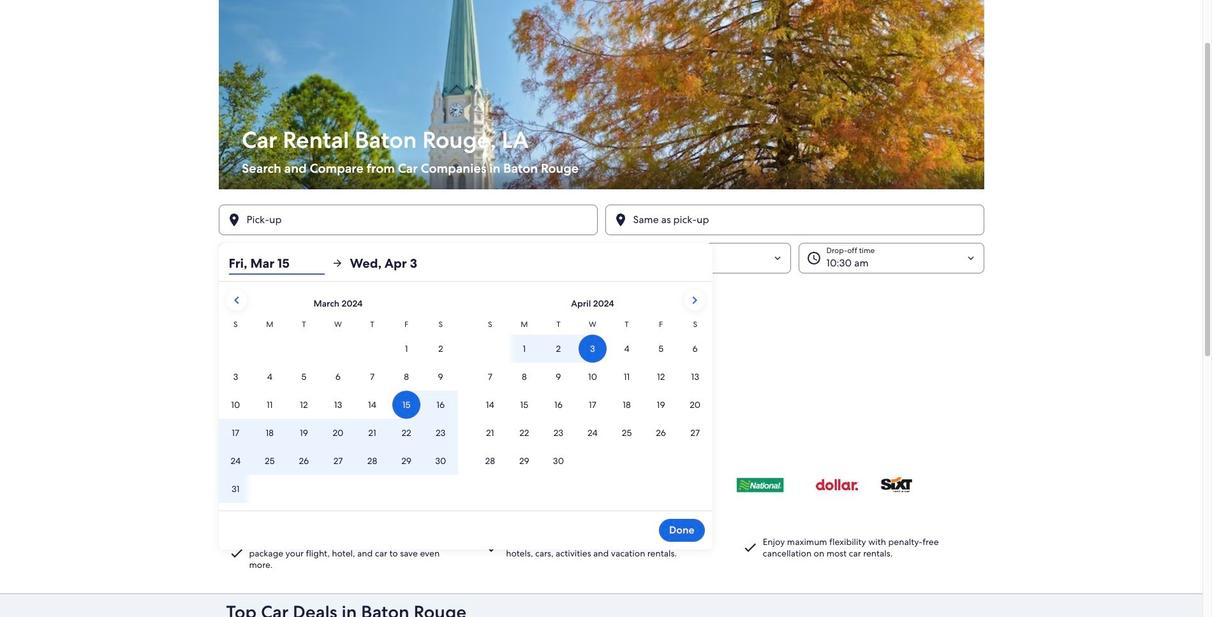 Task type: describe. For each thing, give the bounding box(es) containing it.
next month image
[[687, 293, 702, 308]]

breadcrumbs region
[[0, 0, 1203, 594]]



Task type: locate. For each thing, give the bounding box(es) containing it.
previous month image
[[229, 293, 244, 308]]

car suppliers logo image
[[226, 461, 976, 508]]



Task type: vqa. For each thing, say whether or not it's contained in the screenshot.
car suppliers logo
yes



